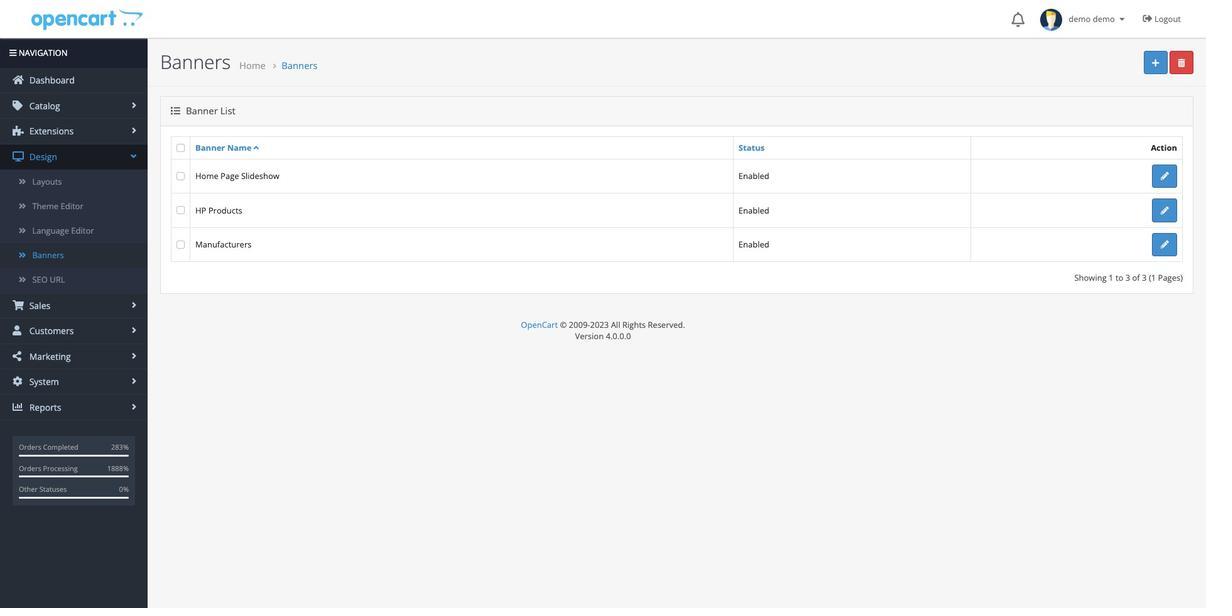 Task type: describe. For each thing, give the bounding box(es) containing it.
home image
[[13, 75, 24, 85]]

products
[[208, 205, 242, 216]]

of
[[1133, 272, 1140, 283]]

slideshow
[[241, 171, 280, 182]]

opencart © 2009-2023 all rights reserved. version 4.0.0.0
[[521, 319, 685, 342]]

version
[[575, 331, 604, 342]]

banner list
[[183, 104, 236, 117]]

pages)
[[1158, 272, 1183, 283]]

marketing link
[[0, 344, 148, 369]]

reserved.
[[648, 319, 685, 331]]

theme editor
[[32, 200, 83, 212]]

customers link
[[0, 319, 148, 343]]

processing
[[43, 464, 78, 473]]

3 enabled from the top
[[739, 239, 770, 250]]

sign out alt image
[[1143, 14, 1153, 23]]

home page slideshow
[[195, 171, 280, 182]]

extensions
[[27, 125, 74, 137]]

user image
[[13, 326, 24, 336]]

1 3 from the left
[[1126, 272, 1130, 283]]

status link
[[739, 142, 765, 153]]

1888%
[[107, 464, 129, 473]]

hp
[[195, 205, 206, 216]]

add new image
[[1152, 59, 1159, 67]]

extensions link
[[0, 119, 148, 144]]

seo url
[[32, 274, 65, 285]]

orders completed
[[19, 443, 78, 452]]

url
[[50, 274, 65, 285]]

reports
[[27, 401, 61, 413]]

0 horizontal spatial banners link
[[0, 243, 148, 268]]

home for home page slideshow
[[195, 171, 218, 182]]

showing
[[1075, 272, 1107, 283]]

banner name link
[[195, 142, 259, 153]]

statuses
[[39, 485, 67, 494]]

(1
[[1149, 272, 1156, 283]]

catalog
[[27, 100, 60, 112]]

opencart link
[[521, 319, 558, 331]]

editor for language editor
[[71, 225, 94, 236]]

opencart
[[521, 319, 558, 331]]

puzzle piece image
[[13, 126, 24, 136]]

banner for banner list
[[186, 104, 218, 117]]

language editor
[[32, 225, 94, 236]]

edit image for hp products
[[1161, 207, 1169, 215]]

bell image
[[1012, 12, 1025, 27]]

4.0.0.0
[[606, 331, 631, 342]]

banners for the leftmost banners link
[[32, 250, 64, 261]]

demo demo image
[[1041, 9, 1063, 31]]

layouts link
[[0, 169, 148, 194]]

delete image
[[1178, 59, 1185, 67]]

home for home
[[239, 59, 266, 72]]

enabled for products
[[739, 205, 770, 216]]

seo
[[32, 274, 48, 285]]

2009-
[[569, 319, 590, 331]]

desktop image
[[13, 151, 24, 161]]

other
[[19, 485, 38, 494]]

orders for orders completed
[[19, 443, 41, 452]]



Task type: locate. For each thing, give the bounding box(es) containing it.
navigation
[[17, 47, 68, 58]]

home link
[[239, 59, 266, 72]]

1 orders from the top
[[19, 443, 41, 452]]

tag image
[[13, 100, 24, 110]]

layouts
[[32, 176, 62, 187]]

0 horizontal spatial home
[[195, 171, 218, 182]]

editor down the "theme editor" 'link'
[[71, 225, 94, 236]]

list image
[[171, 106, 180, 116]]

design link
[[0, 144, 148, 169]]

1 enabled from the top
[[739, 171, 770, 182]]

caret down image
[[1117, 15, 1127, 23]]

3
[[1126, 272, 1130, 283], [1142, 272, 1147, 283]]

reports link
[[0, 395, 148, 420]]

edit image up edit icon
[[1161, 207, 1169, 215]]

list
[[220, 104, 236, 117]]

1 demo from the left
[[1069, 13, 1091, 25]]

chart bar image
[[13, 402, 24, 412]]

banners link right home link
[[282, 59, 318, 72]]

banners up 'banner list'
[[160, 49, 231, 75]]

banners link down language editor
[[0, 243, 148, 268]]

design
[[27, 151, 57, 163]]

banners right home link
[[282, 59, 318, 72]]

theme
[[32, 200, 59, 212]]

catalog link
[[0, 93, 148, 118]]

banners link
[[282, 59, 318, 72], [0, 243, 148, 268]]

1 horizontal spatial home
[[239, 59, 266, 72]]

all
[[611, 319, 620, 331]]

1
[[1109, 272, 1114, 283]]

enabled
[[739, 171, 770, 182], [739, 205, 770, 216], [739, 239, 770, 250]]

opencart image
[[30, 7, 143, 30]]

2 orders from the top
[[19, 464, 41, 473]]

2 edit image from the top
[[1161, 207, 1169, 215]]

orders up other
[[19, 464, 41, 473]]

logout
[[1155, 13, 1181, 25]]

2 enabled from the top
[[739, 205, 770, 216]]

1 horizontal spatial 3
[[1142, 272, 1147, 283]]

shopping cart image
[[13, 300, 24, 310]]

banner left name
[[195, 142, 225, 153]]

customers
[[27, 325, 74, 337]]

orders up "orders processing"
[[19, 443, 41, 452]]

banners for topmost banners link
[[282, 59, 318, 72]]

1 edit image from the top
[[1161, 172, 1169, 181]]

system link
[[0, 370, 148, 394]]

editor down layouts link
[[61, 200, 83, 212]]

edit image for home page slideshow
[[1161, 172, 1169, 181]]

sales link
[[0, 293, 148, 318]]

showing 1 to 3 of 3 (1 pages)
[[1075, 272, 1183, 283]]

banners up the seo url at the top left of page
[[32, 250, 64, 261]]

banner left list
[[186, 104, 218, 117]]

0%
[[119, 485, 129, 494]]

other statuses
[[19, 485, 67, 494]]

demo right demo demo icon
[[1069, 13, 1091, 25]]

1 vertical spatial edit image
[[1161, 207, 1169, 215]]

rights
[[623, 319, 646, 331]]

3 left of at the right
[[1126, 272, 1130, 283]]

edit image
[[1161, 241, 1169, 249]]

0 horizontal spatial banners
[[32, 250, 64, 261]]

1 vertical spatial banner
[[195, 142, 225, 153]]

0 vertical spatial edit image
[[1161, 172, 1169, 181]]

0 vertical spatial banner
[[186, 104, 218, 117]]

dashboard link
[[0, 68, 148, 93]]

edit image
[[1161, 172, 1169, 181], [1161, 207, 1169, 215]]

page
[[221, 171, 239, 182]]

1 horizontal spatial banners
[[160, 49, 231, 75]]

0 vertical spatial enabled
[[739, 171, 770, 182]]

language editor link
[[0, 219, 148, 243]]

orders for orders processing
[[19, 464, 41, 473]]

2 horizontal spatial banners
[[282, 59, 318, 72]]

enabled for page
[[739, 171, 770, 182]]

banner for banner name
[[195, 142, 225, 153]]

0 horizontal spatial 3
[[1126, 272, 1130, 283]]

1 vertical spatial banners link
[[0, 243, 148, 268]]

to
[[1116, 272, 1124, 283]]

1 horizontal spatial banners link
[[282, 59, 318, 72]]

0 horizontal spatial demo
[[1069, 13, 1091, 25]]

language
[[32, 225, 69, 236]]

marketing
[[27, 350, 71, 362]]

demo demo
[[1063, 13, 1117, 25]]

0 vertical spatial banners link
[[282, 59, 318, 72]]

action
[[1151, 142, 1177, 153]]

editor inside 'link'
[[61, 200, 83, 212]]

home
[[239, 59, 266, 72], [195, 171, 218, 182]]

1 vertical spatial orders
[[19, 464, 41, 473]]

283%
[[111, 443, 129, 452]]

bars image
[[9, 49, 17, 57]]

demo
[[1069, 13, 1091, 25], [1093, 13, 1115, 25]]

1 vertical spatial home
[[195, 171, 218, 182]]

cog image
[[13, 377, 24, 387]]

editor
[[61, 200, 83, 212], [71, 225, 94, 236]]

2 demo from the left
[[1093, 13, 1115, 25]]

logout link
[[1134, 0, 1194, 38]]

0 vertical spatial editor
[[61, 200, 83, 212]]

2 3 from the left
[[1142, 272, 1147, 283]]

status
[[739, 142, 765, 153]]

demo left caret down image
[[1093, 13, 1115, 25]]

None checkbox
[[177, 144, 185, 152], [177, 172, 185, 180], [177, 206, 185, 214], [177, 241, 185, 249], [177, 144, 185, 152], [177, 172, 185, 180], [177, 206, 185, 214], [177, 241, 185, 249]]

orders
[[19, 443, 41, 452], [19, 464, 41, 473]]

1 horizontal spatial demo
[[1093, 13, 1115, 25]]

system
[[27, 376, 59, 388]]

dashboard
[[27, 74, 75, 86]]

2 vertical spatial enabled
[[739, 239, 770, 250]]

edit image down action
[[1161, 172, 1169, 181]]

1 vertical spatial enabled
[[739, 205, 770, 216]]

editor for theme editor
[[61, 200, 83, 212]]

banner name
[[195, 142, 252, 153]]

0 vertical spatial orders
[[19, 443, 41, 452]]

orders processing
[[19, 464, 78, 473]]

name
[[227, 142, 252, 153]]

banners
[[160, 49, 231, 75], [282, 59, 318, 72], [32, 250, 64, 261]]

completed
[[43, 443, 78, 452]]

0 vertical spatial home
[[239, 59, 266, 72]]

banner
[[186, 104, 218, 117], [195, 142, 225, 153]]

1 vertical spatial editor
[[71, 225, 94, 236]]

demo demo link
[[1034, 0, 1134, 38]]

seo url link
[[0, 268, 148, 292]]

hp products
[[195, 205, 242, 216]]

sales
[[27, 299, 50, 311]]

3 left (1
[[1142, 272, 1147, 283]]

©
[[560, 319, 567, 331]]

2023
[[590, 319, 609, 331]]

manufacturers
[[195, 239, 252, 250]]

theme editor link
[[0, 194, 148, 219]]

share alt image
[[13, 351, 24, 361]]



Task type: vqa. For each thing, say whether or not it's contained in the screenshot.
1st The 3 from right
yes



